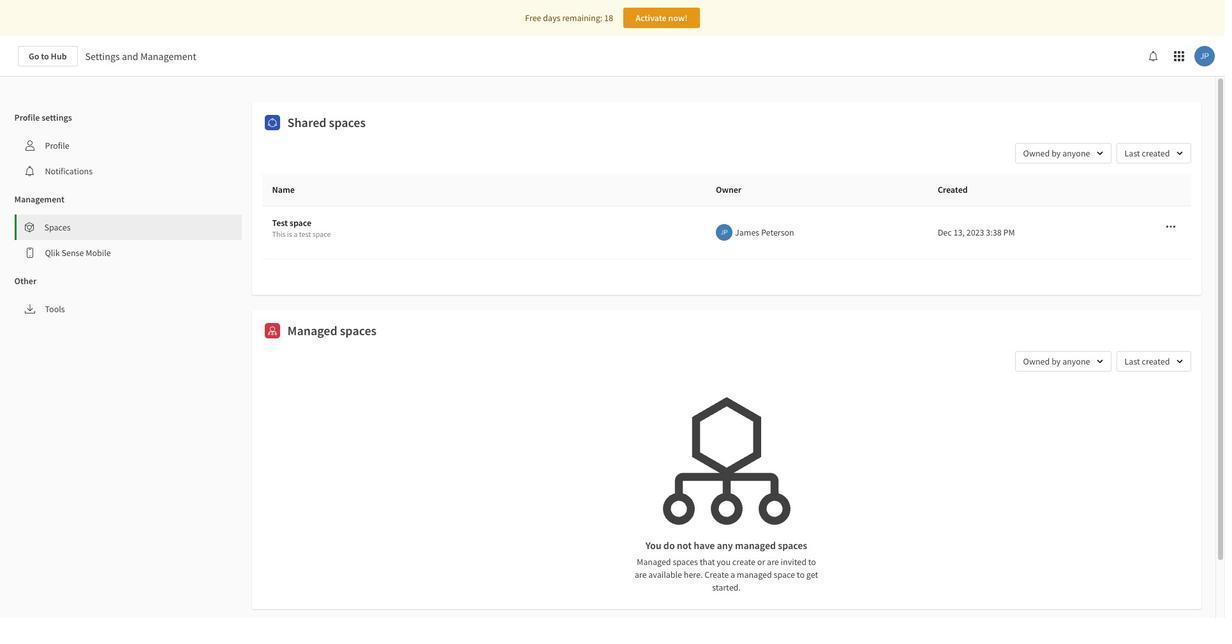 Task type: vqa. For each thing, say whether or not it's contained in the screenshot.
the topmost SANS-
no



Task type: describe. For each thing, give the bounding box(es) containing it.
days
[[543, 12, 561, 24]]

create
[[705, 569, 729, 580]]

2 vertical spatial to
[[797, 569, 805, 580]]

created for shared spaces
[[1143, 147, 1171, 159]]

last created field for shared spaces
[[1117, 143, 1192, 163]]

tools link
[[14, 296, 242, 322]]

activate
[[636, 12, 667, 24]]

james peterson image
[[1195, 46, 1216, 66]]

not
[[677, 539, 692, 551]]

profile settings
[[14, 112, 72, 123]]

have
[[694, 539, 715, 551]]

owned by anyone field for shared spaces
[[1016, 143, 1112, 163]]

a inside "test space this is a test space"
[[294, 229, 298, 239]]

settings
[[85, 50, 120, 63]]

managed spaces
[[288, 322, 377, 338]]

owned by anyone for managed spaces
[[1024, 355, 1091, 367]]

and
[[122, 50, 138, 63]]

qlik sense mobile link
[[14, 240, 242, 266]]

test space this is a test space
[[272, 217, 331, 239]]

owned by anyone for shared spaces
[[1024, 147, 1091, 159]]

shared
[[288, 114, 327, 130]]

owned for managed spaces
[[1024, 355, 1051, 367]]

is
[[287, 229, 292, 239]]

spaces link
[[16, 215, 242, 240]]

2 horizontal spatial to
[[809, 556, 817, 567]]

last created element
[[1125, 355, 1171, 367]]

qlik
[[45, 247, 60, 259]]

last created field for managed spaces
[[1117, 351, 1192, 371]]

space inside you do not have any managed spaces managed spaces that you create or are invited to are available here. create a managed space to get started.
[[774, 569, 796, 580]]

more actions element
[[1150, 174, 1192, 206]]

dec
[[938, 227, 952, 238]]

invited
[[781, 556, 807, 567]]

1 horizontal spatial space
[[313, 229, 331, 239]]

last for shared spaces
[[1125, 147, 1141, 159]]

peterson
[[762, 227, 795, 238]]

mobile
[[86, 247, 111, 259]]

0 horizontal spatial management
[[14, 193, 65, 205]]

notifications
[[45, 165, 93, 177]]

hub
[[51, 50, 67, 62]]

available
[[649, 569, 683, 580]]

here.
[[684, 569, 703, 580]]

owner
[[716, 184, 742, 195]]

any
[[717, 539, 733, 551]]

0 horizontal spatial are
[[635, 569, 647, 580]]

owned for shared spaces
[[1024, 147, 1051, 159]]

go to hub
[[29, 50, 67, 62]]

other
[[14, 275, 36, 287]]

0 horizontal spatial space
[[290, 217, 312, 229]]

this
[[272, 229, 286, 239]]

dec 13, 2023 3:38 pm
[[938, 227, 1016, 238]]

free days remaining: 18
[[526, 12, 614, 24]]

last for managed spaces
[[1125, 355, 1141, 367]]

last created for managed spaces
[[1125, 355, 1171, 367]]

settings
[[42, 112, 72, 123]]

a inside you do not have any managed spaces managed spaces that you create or are invited to are available here. create a managed space to get started.
[[731, 569, 736, 580]]

pm
[[1004, 227, 1016, 238]]

anyone for shared spaces
[[1063, 147, 1091, 159]]

owned by anyone field for managed spaces
[[1016, 351, 1112, 371]]

activate now! link
[[624, 8, 700, 28]]

get
[[807, 569, 819, 580]]



Task type: locate. For each thing, give the bounding box(es) containing it.
created
[[1143, 147, 1171, 159], [1143, 355, 1171, 367]]

0 vertical spatial managed
[[735, 539, 776, 551]]

that
[[700, 556, 715, 567]]

remaining:
[[563, 12, 603, 24]]

profile for profile
[[45, 140, 69, 151]]

2 last created field from the top
[[1117, 351, 1192, 371]]

go
[[29, 50, 39, 62]]

last created for shared spaces
[[1125, 147, 1171, 159]]

0 vertical spatial owned by anyone
[[1024, 147, 1091, 159]]

1 vertical spatial profile
[[45, 140, 69, 151]]

0 vertical spatial managed
[[288, 322, 338, 338]]

space up test
[[290, 217, 312, 229]]

by for shared spaces
[[1052, 147, 1061, 159]]

profile link
[[14, 133, 242, 158]]

13,
[[954, 227, 965, 238]]

managed inside you do not have any managed spaces managed spaces that you create or are invited to are available here. create a managed space to get started.
[[637, 556, 671, 567]]

1 vertical spatial last created
[[1125, 355, 1171, 367]]

by for managed spaces
[[1052, 355, 1061, 367]]

3:38
[[987, 227, 1002, 238]]

1 last created field from the top
[[1117, 143, 1192, 163]]

1 horizontal spatial to
[[797, 569, 805, 580]]

more actions image
[[1166, 222, 1176, 232]]

owned
[[1024, 147, 1051, 159], [1024, 355, 1051, 367]]

test
[[272, 217, 288, 229]]

1 by from the top
[[1052, 147, 1061, 159]]

activate now!
[[636, 12, 688, 24]]

1 vertical spatial managed
[[737, 569, 772, 580]]

2 owned from the top
[[1024, 355, 1051, 367]]

0 horizontal spatial to
[[41, 50, 49, 62]]

2 vertical spatial space
[[774, 569, 796, 580]]

1 vertical spatial by
[[1052, 355, 1061, 367]]

1 vertical spatial owned by anyone field
[[1016, 351, 1112, 371]]

james peterson
[[736, 227, 795, 238]]

by
[[1052, 147, 1061, 159], [1052, 355, 1061, 367]]

do
[[664, 539, 675, 551]]

a up the started.
[[731, 569, 736, 580]]

owned by anyone
[[1024, 147, 1091, 159], [1024, 355, 1091, 367]]

1 vertical spatial last created field
[[1117, 351, 1192, 371]]

1 last created from the top
[[1125, 147, 1171, 159]]

test
[[299, 229, 311, 239]]

space down invited
[[774, 569, 796, 580]]

space
[[290, 217, 312, 229], [313, 229, 331, 239], [774, 569, 796, 580]]

0 vertical spatial to
[[41, 50, 49, 62]]

1 vertical spatial to
[[809, 556, 817, 567]]

spaces
[[44, 222, 71, 233]]

a right is
[[294, 229, 298, 239]]

profile
[[14, 112, 40, 123], [45, 140, 69, 151]]

name
[[272, 184, 295, 195]]

james peterson image
[[716, 224, 733, 241]]

2 last from the top
[[1125, 355, 1141, 367]]

0 vertical spatial anyone
[[1063, 147, 1091, 159]]

started.
[[713, 581, 741, 593]]

managed
[[735, 539, 776, 551], [737, 569, 772, 580]]

1 horizontal spatial management
[[140, 50, 196, 63]]

0 vertical spatial by
[[1052, 147, 1061, 159]]

0 vertical spatial last
[[1125, 147, 1141, 159]]

1 vertical spatial are
[[635, 569, 647, 580]]

1 owned from the top
[[1024, 147, 1051, 159]]

a
[[294, 229, 298, 239], [731, 569, 736, 580]]

james
[[736, 227, 760, 238]]

spaces
[[329, 114, 366, 130], [340, 322, 377, 338], [778, 539, 808, 551], [673, 556, 698, 567]]

profile up notifications on the left of the page
[[45, 140, 69, 151]]

sense
[[62, 247, 84, 259]]

1 vertical spatial space
[[313, 229, 331, 239]]

created
[[938, 184, 968, 195]]

are left available
[[635, 569, 647, 580]]

shared spaces
[[288, 114, 366, 130]]

2023
[[967, 227, 985, 238]]

2 owned by anyone field from the top
[[1016, 351, 1112, 371]]

you
[[646, 539, 662, 551]]

2 last created from the top
[[1125, 355, 1171, 367]]

managed down or
[[737, 569, 772, 580]]

settings and management
[[85, 50, 196, 63]]

2 by from the top
[[1052, 355, 1061, 367]]

1 vertical spatial anyone
[[1063, 355, 1091, 367]]

2 created from the top
[[1143, 355, 1171, 367]]

to inside go to hub link
[[41, 50, 49, 62]]

1 last from the top
[[1125, 147, 1141, 159]]

to
[[41, 50, 49, 62], [809, 556, 817, 567], [797, 569, 805, 580]]

1 vertical spatial owned
[[1024, 355, 1051, 367]]

to left "get"
[[797, 569, 805, 580]]

0 vertical spatial last created
[[1125, 147, 1171, 159]]

0 vertical spatial last created field
[[1117, 143, 1192, 163]]

0 vertical spatial management
[[140, 50, 196, 63]]

managed up or
[[735, 539, 776, 551]]

management
[[140, 50, 196, 63], [14, 193, 65, 205]]

management up spaces
[[14, 193, 65, 205]]

now!
[[669, 12, 688, 24]]

2 anyone from the top
[[1063, 355, 1091, 367]]

1 horizontal spatial a
[[731, 569, 736, 580]]

or
[[758, 556, 766, 567]]

tools
[[45, 303, 65, 315]]

1 vertical spatial last
[[1125, 355, 1141, 367]]

1 created from the top
[[1143, 147, 1171, 159]]

0 vertical spatial are
[[767, 556, 779, 567]]

1 horizontal spatial are
[[767, 556, 779, 567]]

0 horizontal spatial profile
[[14, 112, 40, 123]]

0 vertical spatial created
[[1143, 147, 1171, 159]]

1 owned by anyone field from the top
[[1016, 143, 1112, 163]]

1 vertical spatial management
[[14, 193, 65, 205]]

to right go at the left of the page
[[41, 50, 49, 62]]

you do not have any managed spaces managed spaces that you create or are invited to are available here. create a managed space to get started.
[[635, 539, 819, 593]]

profile left settings
[[14, 112, 40, 123]]

1 vertical spatial owned by anyone
[[1024, 355, 1091, 367]]

you
[[717, 556, 731, 567]]

management right and at the left top of page
[[140, 50, 196, 63]]

notifications link
[[14, 158, 242, 184]]

0 vertical spatial profile
[[14, 112, 40, 123]]

2 horizontal spatial space
[[774, 569, 796, 580]]

last created
[[1125, 147, 1171, 159], [1125, 355, 1171, 367]]

0 vertical spatial owned
[[1024, 147, 1051, 159]]

created for managed spaces
[[1143, 355, 1171, 367]]

1 horizontal spatial managed
[[637, 556, 671, 567]]

1 anyone from the top
[[1063, 147, 1091, 159]]

0 vertical spatial a
[[294, 229, 298, 239]]

18
[[605, 12, 614, 24]]

are right or
[[767, 556, 779, 567]]

0 vertical spatial space
[[290, 217, 312, 229]]

qlik sense mobile
[[45, 247, 111, 259]]

Owned by anyone field
[[1016, 143, 1112, 163], [1016, 351, 1112, 371]]

2 owned by anyone from the top
[[1024, 355, 1091, 367]]

anyone
[[1063, 147, 1091, 159], [1063, 355, 1091, 367]]

managed
[[288, 322, 338, 338], [637, 556, 671, 567]]

1 vertical spatial created
[[1143, 355, 1171, 367]]

1 horizontal spatial profile
[[45, 140, 69, 151]]

free
[[526, 12, 542, 24]]

1 owned by anyone from the top
[[1024, 147, 1091, 159]]

Last created field
[[1117, 143, 1192, 163], [1117, 351, 1192, 371]]

create
[[733, 556, 756, 567]]

to up "get"
[[809, 556, 817, 567]]

0 horizontal spatial managed
[[288, 322, 338, 338]]

anyone for managed spaces
[[1063, 355, 1091, 367]]

0 horizontal spatial a
[[294, 229, 298, 239]]

1 vertical spatial managed
[[637, 556, 671, 567]]

space right test
[[313, 229, 331, 239]]

go to hub link
[[18, 46, 78, 66]]

last
[[1125, 147, 1141, 159], [1125, 355, 1141, 367]]

1 vertical spatial a
[[731, 569, 736, 580]]

are
[[767, 556, 779, 567], [635, 569, 647, 580]]

profile for profile settings
[[14, 112, 40, 123]]

0 vertical spatial owned by anyone field
[[1016, 143, 1112, 163]]



